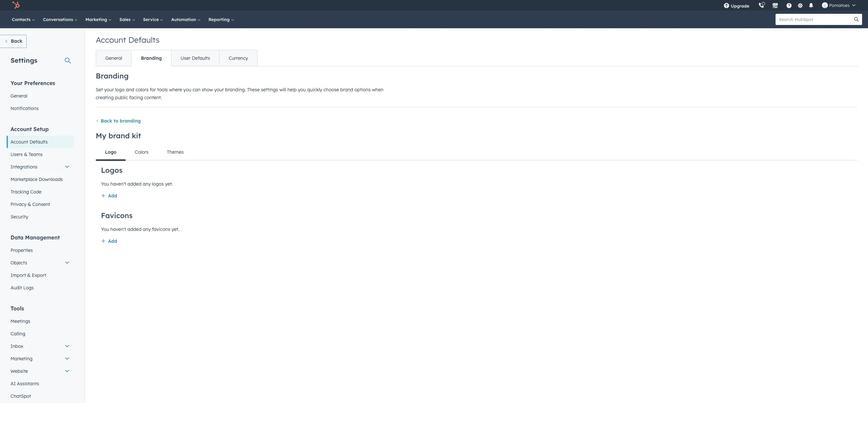 Task type: vqa. For each thing, say whether or not it's contained in the screenshot.
bottom Any
yes



Task type: locate. For each thing, give the bounding box(es) containing it.
1 any from the top
[[143, 181, 151, 187]]

1 horizontal spatial branding
[[141, 55, 162, 61]]

security
[[11, 214, 28, 220]]

and
[[126, 87, 134, 93]]

general link down preferences
[[7, 90, 74, 102]]

menu item
[[754, 0, 755, 11]]

colors
[[135, 149, 149, 155]]

any for favicons
[[143, 227, 151, 233]]

marketing left sales on the left top
[[86, 17, 108, 22]]

account defaults up users & teams
[[11, 139, 48, 145]]

automation
[[171, 17, 197, 22]]

2 horizontal spatial defaults
[[192, 55, 210, 61]]

1 horizontal spatial your
[[214, 87, 224, 93]]

defaults inside account defaults link
[[30, 139, 48, 145]]

account defaults down sales link
[[96, 35, 160, 45]]

defaults right user
[[192, 55, 210, 61]]

objects button
[[7, 257, 74, 270]]

privacy
[[11, 202, 26, 208]]

downloads
[[39, 177, 63, 183]]

1 you from the left
[[183, 87, 191, 93]]

export
[[32, 273, 46, 279]]

branding up logo
[[96, 71, 129, 81]]

& for export
[[27, 273, 31, 279]]

import
[[11, 273, 26, 279]]

general
[[105, 55, 122, 61], [11, 93, 27, 99]]

1 horizontal spatial account defaults
[[96, 35, 160, 45]]

code
[[30, 189, 42, 195]]

branding
[[141, 55, 162, 61], [96, 71, 129, 81]]

2 add button from the top
[[101, 238, 117, 246]]

2 add from the top
[[108, 239, 117, 245]]

1 horizontal spatial general link
[[96, 50, 131, 66]]

1 horizontal spatial brand
[[340, 87, 353, 93]]

branding.
[[225, 87, 246, 93]]

add for favicons
[[108, 239, 117, 245]]

brand down back to branding button
[[109, 131, 130, 141]]

defaults up branding link
[[128, 35, 160, 45]]

haven't down favicons
[[110, 227, 126, 233]]

1 horizontal spatial general
[[105, 55, 122, 61]]

1 vertical spatial &
[[28, 202, 31, 208]]

account
[[96, 35, 126, 45], [11, 126, 32, 133], [11, 139, 28, 145]]

0 vertical spatial haven't
[[110, 181, 126, 187]]

chatspot
[[11, 394, 31, 400]]

0 horizontal spatial brand
[[109, 131, 130, 141]]

0 horizontal spatial account defaults
[[11, 139, 48, 145]]

0 horizontal spatial defaults
[[30, 139, 48, 145]]

you haven't added any favicons yet.
[[101, 227, 179, 233]]

0 vertical spatial defaults
[[128, 35, 160, 45]]

sales link
[[116, 11, 139, 28]]

menu
[[719, 0, 860, 11]]

1 vertical spatial yet.
[[172, 227, 179, 233]]

1 vertical spatial back
[[101, 118, 112, 124]]

1 vertical spatial marketing
[[11, 356, 32, 362]]

1 vertical spatial you
[[101, 227, 109, 233]]

yet.
[[165, 181, 173, 187], [172, 227, 179, 233]]

0 vertical spatial general
[[105, 55, 122, 61]]

add button up favicons
[[101, 192, 117, 201]]

& right users
[[24, 152, 27, 158]]

1 add button from the top
[[101, 192, 117, 201]]

your preferences
[[11, 80, 55, 87]]

service
[[143, 17, 160, 22]]

add button for favicons
[[101, 238, 117, 246]]

0 horizontal spatial general
[[11, 93, 27, 99]]

account left setup at left
[[11, 126, 32, 133]]

defaults for account defaults link
[[30, 139, 48, 145]]

general for account
[[105, 55, 122, 61]]

0 vertical spatial add
[[108, 193, 117, 199]]

your right show
[[214, 87, 224, 93]]

tab list
[[96, 144, 858, 161]]

chatspot link
[[7, 391, 74, 403]]

general for your
[[11, 93, 27, 99]]

general link up logo
[[96, 50, 131, 66]]

0 vertical spatial brand
[[340, 87, 353, 93]]

1 vertical spatial add
[[108, 239, 117, 245]]

0 vertical spatial branding
[[141, 55, 162, 61]]

you down logos
[[101, 181, 109, 187]]

account down marketing link
[[96, 35, 126, 45]]

1 vertical spatial account defaults
[[11, 139, 48, 145]]

brand right choose
[[340, 87, 353, 93]]

back for back
[[11, 38, 22, 44]]

your
[[104, 87, 114, 93], [214, 87, 224, 93]]

1 horizontal spatial back
[[101, 118, 112, 124]]

add button down favicons
[[101, 238, 117, 246]]

inbox button
[[7, 341, 74, 353]]

0 vertical spatial yet.
[[165, 181, 173, 187]]

contacts
[[12, 17, 32, 22]]

management
[[25, 235, 60, 241]]

add button
[[101, 192, 117, 201], [101, 238, 117, 246]]

kit
[[132, 131, 141, 141]]

1 vertical spatial defaults
[[192, 55, 210, 61]]

ai assistants link
[[7, 378, 74, 391]]

marketing inside 'button'
[[11, 356, 32, 362]]

meetings
[[11, 319, 30, 325]]

defaults up users & teams "link" on the top left
[[30, 139, 48, 145]]

you left can
[[183, 87, 191, 93]]

branding up for
[[141, 55, 162, 61]]

0 vertical spatial any
[[143, 181, 151, 187]]

1 haven't from the top
[[110, 181, 126, 187]]

teams
[[29, 152, 42, 158]]

haven't for logos
[[110, 181, 126, 187]]

0 horizontal spatial marketing
[[11, 356, 32, 362]]

help
[[288, 87, 297, 93]]

yet. right favicons
[[172, 227, 179, 233]]

general down your
[[11, 93, 27, 99]]

2 haven't from the top
[[110, 227, 126, 233]]

1 horizontal spatial defaults
[[128, 35, 160, 45]]

2 your from the left
[[214, 87, 224, 93]]

back left to
[[101, 118, 112, 124]]

1 horizontal spatial marketing
[[86, 17, 108, 22]]

0 vertical spatial marketing
[[86, 17, 108, 22]]

add up favicons
[[108, 193, 117, 199]]

2 vertical spatial &
[[27, 273, 31, 279]]

0 horizontal spatial general link
[[7, 90, 74, 102]]

logos
[[152, 181, 164, 187]]

0 vertical spatial account
[[96, 35, 126, 45]]

general up logo
[[105, 55, 122, 61]]

1 vertical spatial added
[[127, 227, 141, 233]]

branding inside navigation
[[141, 55, 162, 61]]

data
[[11, 235, 23, 241]]

tools
[[157, 87, 168, 93]]

settings
[[11, 56, 37, 65]]

account setup element
[[7, 126, 74, 223]]

marketing up website at the bottom
[[11, 356, 32, 362]]

creating
[[96, 95, 114, 101]]

data management element
[[7, 234, 74, 295]]

& inside "link"
[[24, 152, 27, 158]]

2 you from the top
[[101, 227, 109, 233]]

0 vertical spatial you
[[101, 181, 109, 187]]

marketplaces image
[[773, 3, 778, 9]]

add down favicons
[[108, 239, 117, 245]]

0 vertical spatial &
[[24, 152, 27, 158]]

0 horizontal spatial your
[[104, 87, 114, 93]]

inbox
[[11, 344, 23, 350]]

back up settings at the left of page
[[11, 38, 22, 44]]

1 vertical spatial haven't
[[110, 227, 126, 233]]

0 horizontal spatial back
[[11, 38, 22, 44]]

account setup
[[11, 126, 49, 133]]

0 vertical spatial general link
[[96, 50, 131, 66]]

0 horizontal spatial branding
[[96, 71, 129, 81]]

objects
[[11, 260, 27, 266]]

back
[[11, 38, 22, 44], [101, 118, 112, 124]]

navigation
[[96, 50, 258, 66]]

added for favicons
[[127, 227, 141, 233]]

haven't for favicons
[[110, 227, 126, 233]]

added for logos
[[127, 181, 141, 187]]

calling
[[11, 331, 25, 337]]

my brand kit
[[96, 131, 141, 141]]

you for logos
[[101, 181, 109, 187]]

haven't
[[110, 181, 126, 187], [110, 227, 126, 233]]

any left favicons
[[143, 227, 151, 233]]

account defaults
[[96, 35, 160, 45], [11, 139, 48, 145]]

1 vertical spatial add button
[[101, 238, 117, 246]]

you
[[101, 181, 109, 187], [101, 227, 109, 233]]

& left export
[[27, 273, 31, 279]]

choose
[[324, 87, 339, 93]]

1 vertical spatial branding
[[96, 71, 129, 81]]

you
[[183, 87, 191, 93], [298, 87, 306, 93]]

branding link
[[131, 50, 171, 66]]

2 any from the top
[[143, 227, 151, 233]]

2 vertical spatial account
[[11, 139, 28, 145]]

added down favicons
[[127, 227, 141, 233]]

1 vertical spatial account
[[11, 126, 32, 133]]

audit logs
[[11, 285, 34, 291]]

themes
[[167, 149, 184, 155]]

haven't down logos
[[110, 181, 126, 187]]

website button
[[7, 366, 74, 378]]

1 vertical spatial general
[[11, 93, 27, 99]]

1 vertical spatial general link
[[7, 90, 74, 102]]

1 vertical spatial brand
[[109, 131, 130, 141]]

2 added from the top
[[127, 227, 141, 233]]

navigation containing general
[[96, 50, 258, 66]]

audit
[[11, 285, 22, 291]]

& inside data management element
[[27, 273, 31, 279]]

ai
[[11, 381, 16, 387]]

0 vertical spatial back
[[11, 38, 22, 44]]

you for favicons
[[101, 227, 109, 233]]

ai assistants
[[11, 381, 39, 387]]

tab list containing logo
[[96, 144, 858, 161]]

0 vertical spatial added
[[127, 181, 141, 187]]

privacy & consent link
[[7, 198, 74, 211]]

0 horizontal spatial you
[[183, 87, 191, 93]]

any left logos
[[143, 181, 151, 187]]

1 vertical spatial any
[[143, 227, 151, 233]]

your up creating
[[104, 87, 114, 93]]

0 vertical spatial add button
[[101, 192, 117, 201]]

brand
[[340, 87, 353, 93], [109, 131, 130, 141]]

added left logos
[[127, 181, 141, 187]]

audit logs link
[[7, 282, 74, 295]]

defaults inside user defaults link
[[192, 55, 210, 61]]

you down favicons
[[101, 227, 109, 233]]

account up users
[[11, 139, 28, 145]]

notifications button
[[806, 0, 817, 11]]

1 horizontal spatial you
[[298, 87, 306, 93]]

& right privacy
[[28, 202, 31, 208]]

1 added from the top
[[127, 181, 141, 187]]

add
[[108, 193, 117, 199], [108, 239, 117, 245]]

1 add from the top
[[108, 193, 117, 199]]

to
[[114, 118, 118, 124]]

my
[[96, 131, 106, 141]]

notifications image
[[808, 3, 814, 9]]

1 you from the top
[[101, 181, 109, 187]]

0 vertical spatial account defaults
[[96, 35, 160, 45]]

2 vertical spatial defaults
[[30, 139, 48, 145]]

general inside the your preferences element
[[11, 93, 27, 99]]

marketplace
[[11, 177, 37, 183]]

sales
[[120, 17, 132, 22]]

you right help
[[298, 87, 306, 93]]

yet. right logos
[[165, 181, 173, 187]]

1 your from the left
[[104, 87, 114, 93]]

any
[[143, 181, 151, 187], [143, 227, 151, 233]]



Task type: describe. For each thing, give the bounding box(es) containing it.
marketing link
[[82, 11, 116, 28]]

calling icon image
[[759, 3, 765, 9]]

help image
[[786, 3, 792, 9]]

logos
[[101, 166, 123, 175]]

notifications link
[[7, 102, 74, 115]]

currency
[[229, 55, 248, 61]]

reporting link
[[205, 11, 238, 28]]

facing
[[129, 95, 143, 101]]

tyler black image
[[822, 2, 828, 8]]

logo
[[105, 149, 116, 155]]

can
[[193, 87, 201, 93]]

menu containing pomatoes
[[719, 0, 860, 11]]

where
[[169, 87, 182, 93]]

preferences
[[24, 80, 55, 87]]

branding
[[120, 118, 141, 124]]

for
[[150, 87, 156, 93]]

colors
[[136, 87, 149, 93]]

import & export
[[11, 273, 46, 279]]

public
[[115, 95, 128, 101]]

pomatoes button
[[818, 0, 860, 11]]

add button for logos
[[101, 192, 117, 201]]

hubspot image
[[12, 1, 20, 9]]

Search HubSpot search field
[[776, 14, 856, 25]]

privacy & consent
[[11, 202, 50, 208]]

account defaults link
[[7, 136, 74, 148]]

user
[[181, 55, 191, 61]]

notifications
[[11, 106, 39, 112]]

tools element
[[7, 305, 74, 403]]

marketing button
[[7, 353, 74, 366]]

settings
[[261, 87, 278, 93]]

reporting
[[209, 17, 231, 22]]

back to branding
[[101, 118, 141, 124]]

any for logos
[[143, 181, 151, 187]]

search image
[[854, 17, 859, 22]]

properties link
[[7, 245, 74, 257]]

marketplace downloads
[[11, 177, 63, 183]]

colors link
[[126, 144, 158, 160]]

website
[[11, 369, 28, 375]]

consent
[[32, 202, 50, 208]]

calling link
[[7, 328, 74, 341]]

general link for preferences
[[7, 90, 74, 102]]

pomatoes
[[829, 3, 850, 8]]

import & export link
[[7, 270, 74, 282]]

user defaults link
[[171, 50, 219, 66]]

security link
[[7, 211, 74, 223]]

you haven't added any logos yet.
[[101, 181, 173, 187]]

your preferences element
[[7, 80, 74, 115]]

search button
[[851, 14, 862, 25]]

& for teams
[[24, 152, 27, 158]]

users
[[11, 152, 23, 158]]

marketplace downloads link
[[7, 173, 74, 186]]

tools
[[11, 306, 24, 312]]

user defaults
[[181, 55, 210, 61]]

back to branding button
[[96, 118, 141, 124]]

defaults for user defaults link
[[192, 55, 210, 61]]

favicons
[[152, 227, 170, 233]]

marketplaces button
[[769, 0, 782, 11]]

tracking
[[11, 189, 29, 195]]

logo link
[[96, 144, 126, 161]]

favicons
[[101, 211, 133, 221]]

settings link
[[796, 2, 804, 9]]

conversations link
[[39, 11, 82, 28]]

set
[[96, 87, 103, 93]]

upgrade image
[[724, 3, 730, 9]]

tracking code
[[11, 189, 42, 195]]

contacts link
[[8, 11, 39, 28]]

options
[[355, 87, 371, 93]]

data management
[[11, 235, 60, 241]]

themes link
[[158, 144, 193, 160]]

& for consent
[[28, 202, 31, 208]]

logo
[[115, 87, 125, 93]]

help button
[[784, 0, 795, 11]]

tracking code link
[[7, 186, 74, 198]]

account for branding
[[96, 35, 126, 45]]

settings image
[[797, 3, 803, 9]]

2 you from the left
[[298, 87, 306, 93]]

account defaults inside account setup element
[[11, 139, 48, 145]]

users & teams
[[11, 152, 42, 158]]

setup
[[33, 126, 49, 133]]

brand inside set your logo and colors for tools where you can show your branding. these settings will help you quickly choose brand options when creating public facing content.
[[340, 87, 353, 93]]

yet. for logos
[[165, 181, 173, 187]]

meetings link
[[7, 316, 74, 328]]

show
[[202, 87, 213, 93]]

users & teams link
[[7, 148, 74, 161]]

account for users & teams
[[11, 126, 32, 133]]

hubspot link
[[8, 1, 25, 9]]

general link for defaults
[[96, 50, 131, 66]]

back for back to branding
[[101, 118, 112, 124]]

add for logos
[[108, 193, 117, 199]]

assistants
[[17, 381, 39, 387]]

logs
[[23, 285, 34, 291]]

properties
[[11, 248, 33, 254]]

conversations
[[43, 17, 74, 22]]

set your logo and colors for tools where you can show your branding. these settings will help you quickly choose brand options when creating public facing content.
[[96, 87, 383, 101]]

will
[[279, 87, 286, 93]]

yet. for favicons
[[172, 227, 179, 233]]

these
[[247, 87, 260, 93]]

currency link
[[219, 50, 257, 66]]



